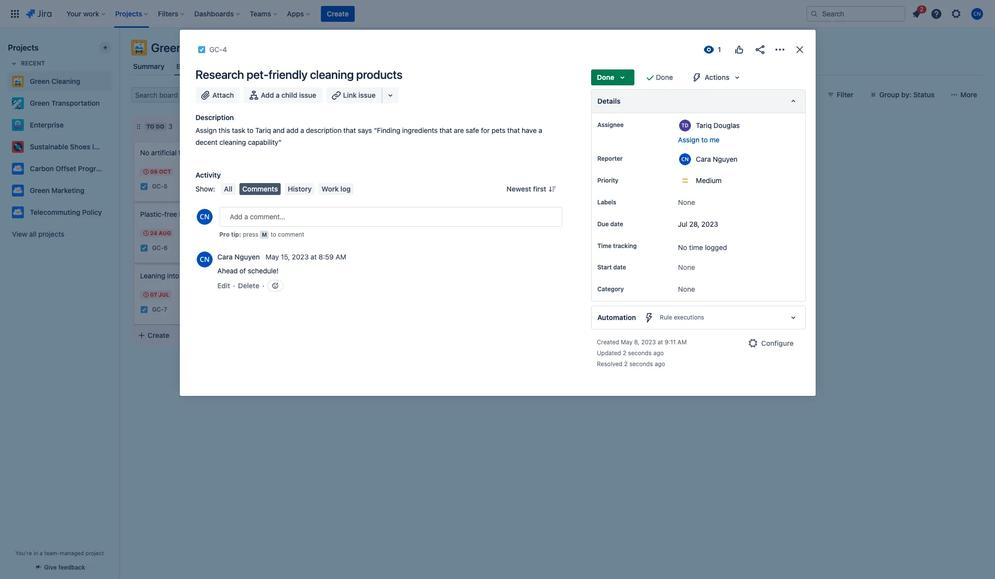 Task type: locate. For each thing, give the bounding box(es) containing it.
tariq up capability"
[[255, 126, 271, 135]]

give feedback
[[44, 565, 85, 572]]

1 vertical spatial date
[[613, 264, 626, 272]]

8,
[[634, 339, 640, 347]]

tariq douglas image left newest first 'icon'
[[525, 185, 537, 197]]

1 vertical spatial task image
[[140, 244, 148, 252]]

tariq douglas image right medium icon
[[244, 243, 256, 254]]

cleaning up green transportation in the top left of the page
[[51, 77, 80, 85]]

category
[[598, 286, 624, 293]]

cleaning inside green cleaning 'link'
[[51, 77, 80, 85]]

products up link web pages and more image
[[356, 68, 403, 81]]

carbon
[[30, 164, 54, 173]]

enterprise link
[[8, 115, 107, 135]]

cara up the ahead on the top left of page
[[217, 253, 233, 262]]

0 horizontal spatial am
[[336, 253, 346, 262]]

8:59
[[319, 253, 334, 262]]

jul right 07
[[159, 292, 169, 298]]

me
[[710, 136, 720, 144]]

first
[[533, 185, 546, 193]]

says
[[358, 126, 372, 135]]

view
[[12, 230, 27, 239]]

products down eco-
[[309, 159, 338, 167]]

0 horizontal spatial issue
[[299, 91, 316, 99]]

2 horizontal spatial cleaning
[[310, 68, 354, 81]]

0 vertical spatial cara nguyen
[[696, 155, 738, 163]]

0 horizontal spatial cleaning
[[51, 77, 80, 85]]

0 vertical spatial create
[[327, 9, 349, 18]]

description
[[196, 113, 234, 122]]

gc- for 5
[[152, 183, 164, 191]]

to inside 'description assign this task to tariq and add a description that says "finding ingredients that are safe for pets that have a decent cleaning capability"'
[[247, 126, 254, 135]]

none
[[678, 198, 695, 207], [678, 264, 695, 272], [678, 285, 695, 294]]

actions button
[[685, 70, 750, 85]]

no left the time
[[678, 243, 687, 252]]

newest first image
[[548, 185, 556, 193]]

1 horizontal spatial at
[[658, 339, 663, 347]]

tip:
[[231, 231, 241, 239]]

am inside the created may 8, 2023 at 9:11 am updated 2 seconds ago resolved 2 seconds ago
[[678, 339, 687, 347]]

gc-1
[[292, 201, 307, 208]]

done up 'details' element
[[656, 73, 673, 81]]

cara nguyen image
[[234, 87, 249, 103], [244, 304, 256, 316]]

date
[[610, 221, 623, 228], [613, 264, 626, 272]]

no artificial fragrances
[[140, 149, 213, 157]]

jira image
[[26, 8, 52, 20], [26, 8, 52, 20]]

nguyen down me
[[713, 155, 738, 163]]

initiative
[[92, 143, 120, 151]]

cara nguyen image left payton hansen image
[[234, 87, 249, 103]]

assign inside button
[[678, 136, 700, 144]]

date right the start
[[613, 264, 626, 272]]

done image
[[502, 187, 510, 195], [502, 187, 510, 195]]

green transportation
[[30, 99, 100, 107]]

comments button
[[239, 183, 281, 195]]

labels
[[598, 199, 616, 206]]

1 horizontal spatial assign
[[678, 136, 700, 144]]

task image left gc-4 "link" at the left of page
[[198, 46, 205, 54]]

1 vertical spatial jul
[[159, 292, 169, 298]]

1 horizontal spatial green cleaning
[[151, 41, 233, 55]]

created
[[597, 339, 619, 347]]

free
[[164, 210, 177, 219]]

2 horizontal spatial that
[[507, 126, 520, 135]]

2 none from the top
[[678, 264, 695, 272]]

that left are
[[440, 126, 452, 135]]

you're in a team-managed project
[[15, 551, 104, 557]]

0 vertical spatial jul
[[678, 220, 688, 229]]

task image left gc-6 link
[[140, 244, 148, 252]]

link web pages and more image
[[385, 89, 397, 101]]

none for category
[[678, 285, 695, 294]]

9:11
[[665, 339, 676, 347]]

0 horizontal spatial tariq
[[255, 126, 271, 135]]

0
[[294, 218, 298, 227]]

1 horizontal spatial done
[[597, 73, 615, 81]]

time tracking
[[598, 243, 637, 250]]

0 horizontal spatial create button
[[132, 327, 266, 345]]

1 vertical spatial at
[[658, 339, 663, 347]]

1 vertical spatial cara
[[217, 253, 233, 262]]

Search board text field
[[132, 88, 208, 102]]

am right 8:59
[[336, 253, 346, 262]]

activity
[[196, 171, 221, 179]]

gc-7
[[152, 306, 167, 314]]

nguyen
[[713, 155, 738, 163], [235, 253, 260, 262]]

medium image right all
[[234, 183, 242, 191]]

0 horizontal spatial nguyen
[[235, 253, 260, 262]]

0 horizontal spatial green cleaning
[[30, 77, 80, 85]]

1 horizontal spatial no
[[678, 243, 687, 252]]

0 horizontal spatial products
[[309, 159, 338, 167]]

cara nguyen down me
[[696, 155, 738, 163]]

issue inside "button"
[[299, 91, 316, 99]]

0 horizontal spatial tariq douglas image
[[244, 243, 256, 254]]

create inside the primary element
[[327, 9, 349, 18]]

1 vertical spatial none
[[678, 264, 695, 272]]

1 horizontal spatial friendly
[[337, 149, 361, 157]]

all
[[29, 230, 36, 239]]

1 horizontal spatial issue
[[359, 91, 376, 99]]

gc-
[[209, 45, 223, 54], [152, 183, 164, 191], [292, 201, 304, 208], [152, 245, 164, 252], [152, 306, 164, 314]]

0 horizontal spatial create
[[148, 331, 170, 340]]

2 vertical spatial 2023
[[641, 339, 656, 347]]

primary element
[[6, 0, 807, 28]]

assign up the decent
[[196, 126, 217, 135]]

30 november 2023 image
[[282, 186, 290, 194]]

4
[[223, 45, 227, 54]]

task image left the gc-5 link
[[140, 183, 148, 191]]

0 horizontal spatial assign
[[196, 126, 217, 135]]

to left me
[[702, 136, 708, 144]]

medium image
[[234, 183, 242, 191], [514, 187, 522, 195]]

0 vertical spatial cleaning
[[186, 41, 233, 55]]

enterprise
[[30, 121, 64, 129]]

nguyen down medium icon
[[235, 253, 260, 262]]

2 vertical spatial cleaning
[[280, 159, 307, 167]]

1
[[329, 122, 332, 131], [447, 122, 450, 131], [304, 201, 307, 208], [301, 218, 304, 227]]

0 horizontal spatial 2023
[[292, 253, 309, 262]]

0 vertical spatial am
[[336, 253, 346, 262]]

transition to eco-friendly cleaning products
[[280, 149, 361, 167]]

task image for gc-5
[[140, 183, 148, 191]]

cara nguyen image down delete button
[[244, 304, 256, 316]]

green inside 'link'
[[30, 77, 50, 85]]

green for green transportation link
[[30, 99, 50, 107]]

the
[[181, 272, 191, 280]]

jul left '28,'
[[678, 220, 688, 229]]

1 vertical spatial am
[[678, 339, 687, 347]]

07 july 2023 image
[[142, 291, 150, 299], [142, 291, 150, 299]]

1 vertical spatial ago
[[655, 361, 665, 368]]

15,
[[281, 253, 290, 262]]

1 horizontal spatial jul
[[678, 220, 688, 229]]

Search field
[[807, 6, 906, 22]]

0 vertical spatial 2023
[[702, 220, 718, 229]]

give feedback button
[[28, 560, 91, 576]]

none down the time
[[678, 264, 695, 272]]

1 horizontal spatial cleaning
[[186, 41, 233, 55]]

task image down 30 november 2023 icon
[[280, 201, 288, 209]]

to left eco-
[[314, 149, 320, 157]]

issues
[[377, 62, 398, 71]]

1 vertical spatial cara nguyen image
[[244, 304, 256, 316]]

create button
[[321, 6, 355, 22], [132, 327, 266, 345]]

28,
[[689, 220, 700, 229]]

0 vertical spatial ago
[[654, 350, 664, 357]]

Add a comment… field
[[219, 207, 562, 227]]

policy
[[82, 208, 102, 217]]

1 vertical spatial task image
[[280, 201, 288, 209]]

2 that from the left
[[440, 126, 452, 135]]

gc- for 7
[[152, 306, 164, 314]]

issues link
[[375, 58, 400, 76]]

carbon offset program
[[30, 164, 106, 173]]

newest first
[[507, 185, 546, 193]]

to right task
[[247, 126, 254, 135]]

collapse recent projects image
[[8, 58, 20, 70]]

07 jul
[[150, 292, 169, 298]]

sustainable shoes initiative link
[[8, 137, 120, 157]]

0 vertical spatial 2
[[920, 5, 924, 13]]

date right due
[[610, 221, 623, 228]]

task image
[[140, 183, 148, 191], [280, 201, 288, 209]]

tariq inside 'description assign this task to tariq and add a description that says "finding ingredients that are safe for pets that have a decent cleaning capability"'
[[255, 126, 271, 135]]

this
[[219, 126, 230, 135]]

time
[[598, 243, 612, 250]]

tariq up assign to me
[[696, 121, 712, 129]]

cleaning up list
[[186, 41, 233, 55]]

task image
[[198, 46, 205, 54], [140, 244, 148, 252], [140, 306, 148, 314]]

cleaning up link
[[310, 68, 354, 81]]

gc- down 07 jul
[[152, 306, 164, 314]]

0 vertical spatial at
[[311, 253, 317, 262]]

gc- down "30 nov"
[[292, 201, 304, 208]]

no inside research pet-friendly cleaning products 'dialog'
[[678, 243, 687, 252]]

priority
[[598, 177, 619, 184]]

1 vertical spatial cleaning
[[51, 77, 80, 85]]

1 vertical spatial create button
[[132, 327, 266, 345]]

at left 8:59
[[311, 253, 317, 262]]

1 vertical spatial may
[[621, 339, 633, 347]]

may left 15, at the left of page
[[266, 253, 279, 262]]

done up details
[[597, 73, 615, 81]]

24
[[150, 230, 157, 237]]

1 vertical spatial green cleaning
[[30, 77, 80, 85]]

1 vertical spatial assign
[[678, 136, 700, 144]]

research pet-friendly cleaning products dialog
[[180, 30, 816, 397]]

to
[[147, 123, 154, 130]]

3 none from the top
[[678, 285, 695, 294]]

tariq douglas image
[[525, 185, 537, 197], [244, 243, 256, 254]]

0 vertical spatial nguyen
[[713, 155, 738, 163]]

cara down assign to me
[[696, 155, 711, 163]]

tariq douglas
[[696, 121, 740, 129]]

done left are
[[427, 123, 443, 130]]

friendly up 'add people' image
[[269, 68, 308, 81]]

cleaning down task
[[219, 138, 246, 147]]

2 horizontal spatial 2023
[[702, 220, 718, 229]]

2023 right 15, at the left of page
[[292, 253, 309, 262]]

medium image left first
[[514, 187, 522, 195]]

0 horizontal spatial no
[[140, 149, 149, 157]]

green up enterprise
[[30, 99, 50, 107]]

details
[[598, 97, 621, 105]]

1 horizontal spatial tariq douglas image
[[525, 185, 537, 197]]

artificial
[[151, 149, 177, 157]]

at inside the created may 8, 2023 at 9:11 am updated 2 seconds ago resolved 2 seconds ago
[[658, 339, 663, 347]]

cara nguyen down medium icon
[[217, 253, 260, 262]]

1 horizontal spatial products
[[356, 68, 403, 81]]

gc-1 link
[[292, 200, 307, 209]]

0 horizontal spatial cleaning
[[219, 138, 246, 147]]

1 horizontal spatial medium image
[[514, 187, 522, 195]]

2 vertical spatial none
[[678, 285, 695, 294]]

may left "8,"
[[621, 339, 633, 347]]

gc- down 24 aug
[[152, 245, 164, 252]]

issue inside 'button'
[[359, 91, 376, 99]]

1 issue from the left
[[299, 91, 316, 99]]

1 vertical spatial products
[[309, 159, 338, 167]]

date for jul 28, 2023
[[610, 221, 623, 228]]

2023 right '28,'
[[702, 220, 718, 229]]

1 horizontal spatial that
[[440, 126, 452, 135]]

0 horizontal spatial jul
[[159, 292, 169, 298]]

issue right link
[[359, 91, 376, 99]]

2 vertical spatial 2
[[624, 361, 628, 368]]

summary
[[133, 62, 164, 71]]

2 inside create banner
[[920, 5, 924, 13]]

ago down "rule" at the right bottom
[[654, 350, 664, 357]]

1 vertical spatial no
[[678, 243, 687, 252]]

1 right progress
[[329, 122, 332, 131]]

0 vertical spatial no
[[140, 149, 149, 157]]

1 none from the top
[[678, 198, 695, 207]]

search image
[[811, 10, 818, 18]]

assignee
[[598, 121, 624, 129]]

1 vertical spatial 2023
[[292, 253, 309, 262]]

that right pets
[[507, 126, 520, 135]]

0 vertical spatial assign
[[196, 126, 217, 135]]

assignee pin to top. only you can see pinned fields. image
[[626, 121, 634, 129]]

2023 right "8,"
[[641, 339, 656, 347]]

0 vertical spatial date
[[610, 221, 623, 228]]

profile image of cara nguyen image
[[197, 209, 212, 225]]

of
[[240, 267, 246, 275]]

2023 for 28,
[[702, 220, 718, 229]]

0 horizontal spatial friendly
[[269, 68, 308, 81]]

2 issue from the left
[[359, 91, 376, 99]]

0 vertical spatial may
[[266, 253, 279, 262]]

at left 9:11
[[658, 339, 663, 347]]

0 horizontal spatial that
[[343, 126, 356, 135]]

carley phelan image
[[385, 199, 397, 211]]

gc-4 link
[[209, 44, 227, 56]]

gc- down 06 oct
[[152, 183, 164, 191]]

logged
[[705, 243, 727, 252]]

payton hansen image
[[244, 181, 256, 193]]

gc- left copy link to issue icon
[[209, 45, 223, 54]]

friendly inside 'dialog'
[[269, 68, 308, 81]]

06 october 2023 image
[[142, 168, 150, 176], [142, 168, 150, 176]]

tariq douglas image
[[246, 87, 262, 103]]

cara nguyen
[[696, 155, 738, 163], [217, 253, 260, 262]]

products inside transition to eco-friendly cleaning products
[[309, 159, 338, 167]]

products
[[356, 68, 403, 81], [309, 159, 338, 167]]

0 vertical spatial green cleaning
[[151, 41, 233, 55]]

green down carbon
[[30, 186, 50, 195]]

managed
[[60, 551, 84, 557]]

none up executions
[[678, 285, 695, 294]]

1 vertical spatial friendly
[[337, 149, 361, 157]]

green for green cleaning 'link'
[[30, 77, 50, 85]]

1 horizontal spatial 2023
[[641, 339, 656, 347]]

1 horizontal spatial may
[[621, 339, 633, 347]]

newest
[[507, 185, 531, 193]]

06
[[150, 168, 158, 175]]

1 right '0'
[[301, 218, 304, 227]]

friendly down says
[[337, 149, 361, 157]]

2023
[[702, 220, 718, 229], [292, 253, 309, 262], [641, 339, 656, 347]]

vote options: no one has voted for this issue yet. image
[[733, 44, 745, 56]]

0 vertical spatial products
[[356, 68, 403, 81]]

start
[[598, 264, 612, 272]]

menu bar
[[219, 183, 356, 195]]

tab list
[[125, 58, 989, 76]]

no left artificial
[[140, 149, 149, 157]]

green cleaning up board
[[151, 41, 233, 55]]

menu bar containing all
[[219, 183, 356, 195]]

done inside dropdown button
[[597, 73, 615, 81]]

24 august 2023 image
[[142, 230, 150, 238], [142, 230, 150, 238]]

0 horizontal spatial cara nguyen
[[217, 253, 260, 262]]

automation element
[[591, 306, 806, 330]]

green down recent
[[30, 77, 50, 85]]

1 horizontal spatial cara nguyen
[[696, 155, 738, 163]]

1 horizontal spatial cleaning
[[280, 159, 307, 167]]

attach
[[212, 91, 234, 99]]

1 vertical spatial cleaning
[[219, 138, 246, 147]]

green cleaning up green transportation link
[[30, 77, 80, 85]]

task image left gc-7 link
[[140, 306, 148, 314]]

0 vertical spatial create button
[[321, 6, 355, 22]]

ago down 9:11
[[655, 361, 665, 368]]

telecommuting policy
[[30, 208, 102, 217]]

done inside done 1
[[427, 123, 443, 130]]

may
[[266, 253, 279, 262], [621, 339, 633, 347]]

a inside add a child issue "button"
[[276, 91, 280, 99]]

summary link
[[131, 58, 166, 76]]

ingredients
[[402, 126, 438, 135]]

that
[[343, 126, 356, 135], [440, 126, 452, 135], [507, 126, 520, 135]]

0 horizontal spatial at
[[311, 253, 317, 262]]

no time logged
[[678, 243, 727, 252]]

child
[[282, 91, 297, 99]]

seconds
[[628, 350, 652, 357], [630, 361, 653, 368]]

issue right child
[[299, 91, 316, 99]]

copy link to issue image
[[225, 45, 233, 53]]

am
[[336, 253, 346, 262], [678, 339, 687, 347]]

0 horizontal spatial task image
[[140, 183, 148, 191]]

assign left me
[[678, 136, 700, 144]]

3
[[168, 122, 173, 131]]

cleaning down transition
[[280, 159, 307, 167]]

task image for plastic-free laundry
[[140, 244, 148, 252]]

log
[[341, 185, 351, 193]]

am right 9:11
[[678, 339, 687, 347]]

1 horizontal spatial create button
[[321, 6, 355, 22]]

1 horizontal spatial cara
[[696, 155, 711, 163]]

a left 'add people' image
[[276, 91, 280, 99]]

0 horizontal spatial done
[[427, 123, 443, 130]]

that left says
[[343, 126, 356, 135]]

0 vertical spatial tariq douglas image
[[525, 185, 537, 197]]

to inside transition to eco-friendly cleaning products
[[314, 149, 320, 157]]

laundry
[[179, 210, 203, 219]]

none up '28,'
[[678, 198, 695, 207]]

plastic-
[[140, 210, 164, 219]]

tab list containing board
[[125, 58, 989, 76]]

gc- inside "link"
[[209, 45, 223, 54]]



Task type: describe. For each thing, give the bounding box(es) containing it.
view all projects
[[12, 230, 64, 239]]

in
[[33, 551, 38, 557]]

1 vertical spatial tariq douglas image
[[244, 243, 256, 254]]

to right the m
[[271, 231, 276, 239]]

30 november 2023 image
[[282, 186, 290, 194]]

done button
[[591, 70, 634, 85]]

0 vertical spatial task image
[[198, 46, 205, 54]]

team-
[[44, 551, 60, 557]]

no for no time logged
[[678, 243, 687, 252]]

eco-
[[322, 149, 337, 157]]

description
[[306, 126, 342, 135]]

plastic-free laundry
[[140, 210, 203, 219]]

cleaning inside transition to eco-friendly cleaning products
[[280, 159, 307, 167]]

gc-6
[[152, 245, 168, 252]]

board
[[176, 62, 196, 70]]

1 vertical spatial cara nguyen
[[217, 253, 260, 262]]

have
[[522, 126, 537, 135]]

medium
[[696, 176, 722, 185]]

aug
[[159, 230, 171, 237]]

to do 3
[[147, 122, 173, 131]]

/
[[298, 218, 301, 227]]

do
[[156, 123, 164, 130]]

1 horizontal spatial tariq
[[696, 121, 712, 129]]

task image for gc-1
[[280, 201, 288, 209]]

edit button
[[217, 281, 230, 291]]

rule executions
[[660, 314, 704, 322]]

a right in
[[40, 551, 43, 557]]

nov
[[299, 186, 312, 193]]

list link
[[206, 58, 222, 76]]

list
[[208, 62, 220, 71]]

resolved
[[597, 361, 623, 368]]

1 vertical spatial nguyen
[[235, 253, 260, 262]]

calendar
[[232, 62, 261, 71]]

comments
[[242, 185, 278, 193]]

show:
[[196, 185, 215, 193]]

2023 inside the created may 8, 2023 at 9:11 am updated 2 seconds ago resolved 2 seconds ago
[[641, 339, 656, 347]]

leaning into the green
[[140, 272, 213, 280]]

pro
[[219, 231, 230, 239]]

leaning
[[140, 272, 165, 280]]

comment
[[278, 231, 304, 239]]

history
[[288, 185, 312, 193]]

30 nov
[[290, 186, 312, 193]]

assign to me
[[678, 136, 720, 144]]

lowest image
[[374, 201, 382, 209]]

07
[[150, 292, 157, 298]]

menu bar inside research pet-friendly cleaning products 'dialog'
[[219, 183, 356, 195]]

1 down nov
[[304, 201, 307, 208]]

0 horizontal spatial cara
[[217, 253, 233, 262]]

0 horizontal spatial medium image
[[234, 183, 242, 191]]

0 vertical spatial cleaning
[[310, 68, 354, 81]]

work log button
[[319, 183, 354, 195]]

work log
[[322, 185, 351, 193]]

gc-5 link
[[152, 183, 168, 191]]

3 that from the left
[[507, 126, 520, 135]]

forms
[[313, 62, 334, 71]]

shoes
[[70, 143, 90, 151]]

2 horizontal spatial done
[[656, 73, 673, 81]]

pets
[[492, 126, 506, 135]]

done image
[[644, 72, 656, 83]]

gc- for 4
[[209, 45, 223, 54]]

6
[[164, 245, 168, 252]]

no for no artificial fragrances
[[140, 149, 149, 157]]

add people image
[[281, 89, 293, 101]]

close image
[[794, 44, 806, 56]]

progress
[[294, 123, 325, 130]]

0 vertical spatial seconds
[[628, 350, 652, 357]]

a right add
[[300, 126, 304, 135]]

due
[[598, 221, 609, 228]]

green up summary at the left top of the page
[[151, 41, 183, 55]]

transportation
[[51, 99, 100, 107]]

cleaning inside 'description assign this task to tariq and add a description that says "finding ingredients that are safe for pets that have a decent cleaning capability"'
[[219, 138, 246, 147]]

newest first button
[[501, 183, 562, 195]]

automation
[[598, 314, 636, 322]]

all
[[224, 185, 232, 193]]

recent
[[21, 60, 45, 67]]

start date
[[598, 264, 626, 272]]

1 that from the left
[[343, 126, 356, 135]]

task image for leaning into the green
[[140, 306, 148, 314]]

to inside button
[[702, 136, 708, 144]]

jul 28, 2023
[[678, 220, 718, 229]]

douglas
[[714, 121, 740, 129]]

project
[[85, 551, 104, 557]]

give
[[44, 565, 57, 572]]

assign inside 'description assign this task to tariq and add a description that says "finding ingredients that are safe for pets that have a decent cleaning capability"'
[[196, 126, 217, 135]]

gc- for 1
[[292, 201, 304, 208]]

for
[[481, 126, 490, 135]]

1 left are
[[447, 122, 450, 131]]

1 vertical spatial 2
[[623, 350, 627, 357]]

a right have
[[539, 126, 542, 135]]

0 horizontal spatial may
[[266, 253, 279, 262]]

updated
[[597, 350, 621, 357]]

timeline link
[[271, 58, 303, 76]]

green marketing link
[[8, 181, 107, 201]]

green for green marketing link
[[30, 186, 50, 195]]

and
[[273, 126, 285, 135]]

details element
[[591, 89, 806, 113]]

research pet-friendly cleaning products
[[196, 68, 403, 81]]

may 15, 2023 at 8:59 am
[[266, 253, 346, 262]]

actions image
[[774, 44, 786, 56]]

telecommuting policy link
[[8, 203, 107, 223]]

configure link
[[742, 336, 800, 352]]

none for start date
[[678, 264, 695, 272]]

add reaction image
[[271, 282, 279, 290]]

24 aug
[[150, 230, 171, 237]]

products inside 'dialog'
[[356, 68, 403, 81]]

0 / 1
[[294, 218, 304, 227]]

medium image
[[234, 244, 242, 252]]

calendar link
[[230, 58, 263, 76]]

green right the 'the'
[[193, 272, 213, 280]]

executions
[[674, 314, 704, 322]]

link issue
[[343, 91, 376, 99]]

gc- for 6
[[152, 245, 164, 252]]

payton hansen image
[[259, 87, 275, 103]]

projects
[[8, 43, 39, 52]]

schedule!
[[248, 267, 279, 275]]

1 vertical spatial seconds
[[630, 361, 653, 368]]

created may 8, 2023 at 9:11 am updated 2 seconds ago resolved 2 seconds ago
[[597, 339, 687, 368]]

press
[[243, 231, 258, 239]]

add a child issue
[[261, 91, 316, 99]]

none for labels
[[678, 198, 695, 207]]

2023 for 15,
[[292, 253, 309, 262]]

reporter pin to top. only you can see pinned fields. image
[[625, 155, 633, 163]]

gc-6 link
[[152, 244, 168, 253]]

edit
[[217, 282, 230, 290]]

gc-7 link
[[152, 306, 167, 314]]

actions
[[705, 73, 730, 81]]

green cleaning inside 'link'
[[30, 77, 80, 85]]

share image
[[754, 44, 766, 56]]

jul inside research pet-friendly cleaning products 'dialog'
[[678, 220, 688, 229]]

date for none
[[613, 264, 626, 272]]

create banner
[[0, 0, 995, 28]]

sustainable
[[30, 143, 68, 151]]

0 vertical spatial cara
[[696, 155, 711, 163]]

0 vertical spatial cara nguyen image
[[234, 87, 249, 103]]

create button inside the primary element
[[321, 6, 355, 22]]

1 vertical spatial create
[[148, 331, 170, 340]]

are
[[454, 126, 464, 135]]

friendly inside transition to eco-friendly cleaning products
[[337, 149, 361, 157]]

time tracking pin to top. only you can see pinned fields. image
[[639, 243, 647, 250]]

transition
[[280, 149, 312, 157]]

30
[[290, 186, 298, 193]]

may inside the created may 8, 2023 at 9:11 am updated 2 seconds ago resolved 2 seconds ago
[[621, 339, 633, 347]]



Task type: vqa. For each thing, say whether or not it's contained in the screenshot.
Nguyen to the bottom
yes



